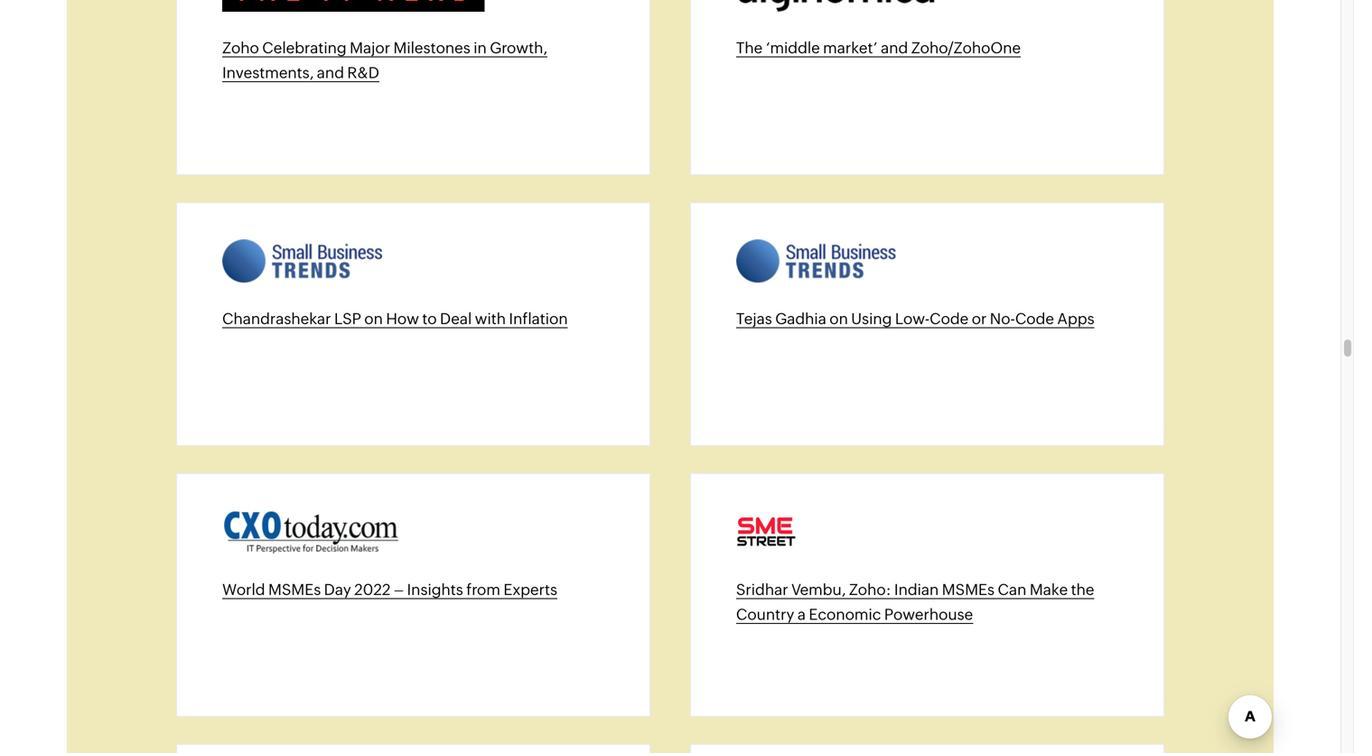 Task type: locate. For each thing, give the bounding box(es) containing it.
inflation
[[509, 310, 568, 328]]

zoho_general_pages image up chandrashekar
[[222, 240, 382, 283]]

zoho_general_pages image up major
[[222, 0, 485, 12]]

zoho_general_pages image
[[222, 0, 485, 12], [737, 0, 935, 12], [222, 240, 382, 283], [737, 240, 896, 283], [222, 511, 400, 554], [737, 511, 797, 554]]

zoho_general_pages image up "sridhar"
[[737, 511, 797, 554]]

powerhouse
[[885, 606, 974, 624]]

indian
[[895, 581, 939, 599]]

msmes left the day
[[268, 581, 321, 599]]

with
[[475, 310, 506, 328]]

lsp
[[334, 310, 361, 328]]

from
[[467, 581, 501, 599]]

day
[[324, 581, 351, 599]]

country
[[737, 606, 795, 624]]

world msmes day 2022 – insights from experts link
[[222, 581, 558, 600]]

on left using
[[830, 310, 849, 328]]

0 vertical spatial and
[[881, 39, 909, 57]]

and right market'
[[881, 39, 909, 57]]

1 horizontal spatial msmes
[[942, 581, 995, 599]]

1 horizontal spatial on
[[830, 310, 849, 328]]

code
[[930, 310, 969, 328], [1016, 310, 1055, 328]]

on
[[364, 310, 383, 328], [830, 310, 849, 328]]

and left r&d
[[317, 64, 344, 81]]

1 horizontal spatial code
[[1016, 310, 1055, 328]]

zoho/zohoone
[[912, 39, 1021, 57]]

1 on from the left
[[364, 310, 383, 328]]

on inside "link"
[[364, 310, 383, 328]]

1 vertical spatial and
[[317, 64, 344, 81]]

the
[[1072, 581, 1095, 599]]

zoho_general_pages image for celebrating
[[222, 0, 485, 12]]

using
[[852, 310, 892, 328]]

can
[[998, 581, 1027, 599]]

tejas gadhia on using low-code or no-code apps
[[737, 310, 1095, 328]]

0 horizontal spatial and
[[317, 64, 344, 81]]

zoho:
[[849, 581, 892, 599]]

market'
[[824, 39, 878, 57]]

code left or
[[930, 310, 969, 328]]

growth,
[[490, 39, 548, 57]]

code left apps
[[1016, 310, 1055, 328]]

zoho celebrating major milestones in growth, investments, and r&d link
[[222, 39, 548, 82]]

msmes left the can
[[942, 581, 995, 599]]

zoho_general_pages image for lsp
[[222, 240, 382, 283]]

0 horizontal spatial code
[[930, 310, 969, 328]]

zoho_general_pages image up the day
[[222, 511, 400, 554]]

or
[[972, 310, 987, 328]]

zoho
[[222, 39, 259, 57]]

deal
[[440, 310, 472, 328]]

the
[[737, 39, 763, 57]]

0 horizontal spatial msmes
[[268, 581, 321, 599]]

msmes
[[268, 581, 321, 599], [942, 581, 995, 599]]

2 on from the left
[[830, 310, 849, 328]]

tejas
[[737, 310, 773, 328]]

1 horizontal spatial and
[[881, 39, 909, 57]]

low-
[[896, 310, 930, 328]]

sridhar vembu, zoho: indian msmes can make the country a economic powerhouse link
[[737, 581, 1095, 624]]

0 horizontal spatial on
[[364, 310, 383, 328]]

r&d
[[347, 64, 380, 81]]

1 msmes from the left
[[268, 581, 321, 599]]

on for using
[[830, 310, 849, 328]]

no-
[[990, 310, 1016, 328]]

and
[[881, 39, 909, 57], [317, 64, 344, 81]]

zoho_general_pages image up market'
[[737, 0, 935, 12]]

2 msmes from the left
[[942, 581, 995, 599]]

zoho_general_pages image up gadhia
[[737, 240, 896, 283]]

zoho_general_pages image for 'middle
[[737, 0, 935, 12]]

chandrashekar
[[222, 310, 331, 328]]

on right lsp
[[364, 310, 383, 328]]



Task type: describe. For each thing, give the bounding box(es) containing it.
world msmes day 2022 – insights from experts
[[222, 581, 558, 599]]

on for how
[[364, 310, 383, 328]]

zoho_general_pages image for msmes
[[222, 511, 400, 554]]

economic
[[809, 606, 882, 624]]

how
[[386, 310, 419, 328]]

sridhar vembu, zoho: indian msmes can make the country a economic powerhouse
[[737, 581, 1095, 624]]

chandrashekar lsp on how to deal with inflation
[[222, 310, 568, 328]]

1 code from the left
[[930, 310, 969, 328]]

world
[[222, 581, 265, 599]]

zoho_general_pages image for vembu,
[[737, 511, 797, 554]]

and inside zoho celebrating major milestones in growth, investments, and r&d
[[317, 64, 344, 81]]

2 code from the left
[[1016, 310, 1055, 328]]

make
[[1030, 581, 1068, 599]]

2022
[[354, 581, 391, 599]]

tejas gadhia on using low-code or no-code apps link
[[737, 310, 1095, 329]]

the 'middle market' and zoho/zohoone link
[[737, 39, 1021, 58]]

apps
[[1058, 310, 1095, 328]]

insights
[[407, 581, 463, 599]]

experts
[[504, 581, 558, 599]]

in
[[474, 39, 487, 57]]

gadhia
[[776, 310, 827, 328]]

the 'middle market' and zoho/zohoone
[[737, 39, 1021, 57]]

chandrashekar lsp on how to deal with inflation link
[[222, 310, 568, 329]]

zoho_general_pages image for gadhia
[[737, 240, 896, 283]]

a
[[798, 606, 806, 624]]

celebrating
[[262, 39, 347, 57]]

'middle
[[766, 39, 820, 57]]

to
[[422, 310, 437, 328]]

msmes inside the "sridhar vembu, zoho: indian msmes can make the country a economic powerhouse"
[[942, 581, 995, 599]]

zoho celebrating major milestones in growth, investments, and r&d
[[222, 39, 548, 81]]

investments,
[[222, 64, 314, 81]]

vembu,
[[792, 581, 846, 599]]

major
[[350, 39, 390, 57]]

milestones
[[394, 39, 471, 57]]

sridhar
[[737, 581, 789, 599]]

–
[[394, 581, 404, 599]]



Task type: vqa. For each thing, say whether or not it's contained in the screenshot.
middle -
no



